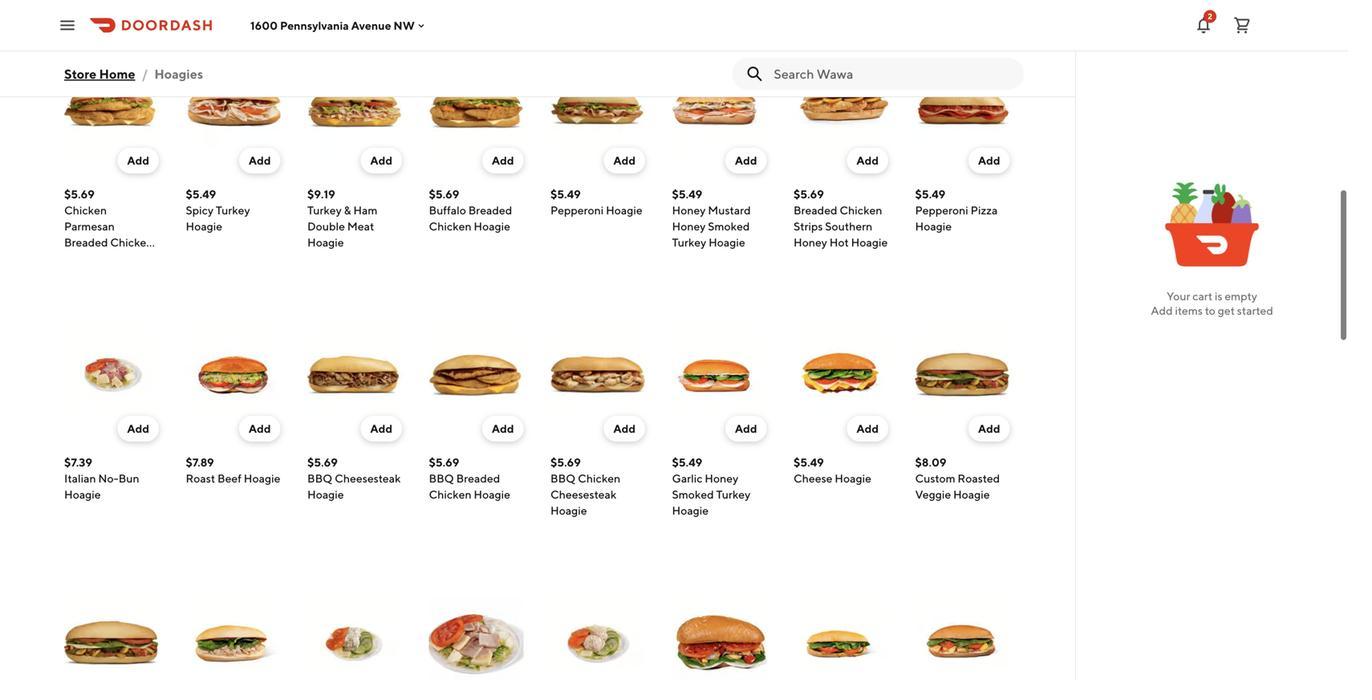 Task type: describe. For each thing, give the bounding box(es) containing it.
spicy turkey hoagie image
[[186, 59, 281, 154]]

cart
[[1193, 289, 1213, 303]]

beef
[[218, 472, 242, 485]]

bbq for bbq chicken cheesesteak hoagie
[[551, 472, 576, 485]]

get
[[1218, 304, 1236, 317]]

to
[[1206, 304, 1216, 317]]

hoagie inside $5.69 bbq chicken cheesesteak hoagie
[[551, 504, 587, 517]]

hoagie inside $7.89 roast beef hoagie
[[244, 472, 281, 485]]

is
[[1215, 289, 1223, 303]]

double
[[308, 220, 345, 233]]

garlic
[[672, 472, 703, 485]]

cheesesteak inside $5.69 bbq cheesesteak hoagie
[[335, 472, 401, 485]]

spicy roasted veggie & provolone hoagie image
[[672, 596, 767, 680]]

your cart is empty add items to get started
[[1152, 289, 1274, 317]]

roasted veggie with provolone hoagie image
[[64, 596, 159, 680]]

$5.49 for $5.49 garlic honey smoked turkey hoagie
[[672, 456, 703, 469]]

hoagie inside $7.39 italian no-bun hoagie
[[64, 488, 101, 501]]

$5.69 bbq cheesesteak hoagie
[[308, 456, 401, 501]]

spicy veggie hoagie image
[[794, 596, 889, 680]]

add for $5.69 bbq cheesesteak hoagie
[[370, 422, 393, 435]]

empty
[[1225, 289, 1258, 303]]

$5.49 spicy turkey hoagie
[[186, 187, 250, 233]]

pepperoni for pepperoni pizza hoagie
[[916, 204, 969, 217]]

$5.49 honey mustard honey smoked turkey hoagie
[[672, 187, 751, 249]]

$5.69 for $5.69 buffalo breaded chicken hoagie
[[429, 187, 460, 201]]

$5.69 bbq chicken cheesesteak hoagie
[[551, 456, 621, 517]]

2
[[1208, 12, 1213, 21]]

cheese hoagie image
[[794, 328, 889, 422]]

spicy chicken cheesesteak hoagie image
[[186, 596, 281, 680]]

ham
[[354, 204, 378, 217]]

$5.49 pepperoni hoagie
[[551, 187, 643, 217]]

hot
[[830, 236, 849, 249]]

&
[[344, 204, 351, 217]]

chicken salad no-bun hoagie image
[[308, 596, 402, 680]]

started
[[1238, 304, 1274, 317]]

add for $7.39 italian no-bun hoagie
[[127, 422, 149, 435]]

roast
[[186, 472, 215, 485]]

bbq cheesesteak hoagie image
[[308, 328, 402, 422]]

hoagie inside $5.69 buffalo breaded chicken hoagie
[[474, 220, 511, 233]]

turkey inside $5.49 honey mustard honey smoked turkey hoagie
[[672, 236, 707, 249]]

$5.69 chicken parmesan breaded chicken hoagie
[[64, 187, 153, 265]]

buffalo
[[429, 204, 466, 217]]

add for $7.89 roast beef hoagie
[[249, 422, 271, 435]]

0 items, open order cart image
[[1233, 16, 1253, 35]]

$5.49 pepperoni pizza hoagie
[[916, 187, 998, 233]]

$5.49 cheese hoagie
[[794, 456, 872, 485]]

parmesan
[[64, 220, 115, 233]]

strips
[[794, 220, 823, 233]]

$5.49 for $5.49 honey mustard honey smoked turkey hoagie
[[672, 187, 703, 201]]

southern
[[826, 220, 873, 233]]

1600
[[251, 19, 278, 32]]

add for $5.69 chicken parmesan breaded chicken hoagie
[[127, 154, 149, 167]]

add for $5.49 pepperoni pizza hoagie
[[979, 154, 1001, 167]]

add for $5.69 bbq chicken cheesesteak hoagie
[[614, 422, 636, 435]]

honey inside $5.49 garlic honey smoked turkey hoagie
[[705, 472, 739, 485]]

chicken inside $5.69 breaded chicken strips southern honey hot hoagie
[[840, 204, 883, 217]]

hoagie inside $5.69 bbq breaded chicken hoagie
[[474, 488, 511, 501]]

chicken parmesan breaded chicken hoagie image
[[64, 59, 159, 154]]

add for $5.49 pepperoni hoagie
[[614, 154, 636, 167]]

$5.69 breaded chicken strips southern honey hot hoagie
[[794, 187, 888, 249]]

buffalo breaded chicken hoagie image
[[429, 59, 524, 154]]

$7.39
[[64, 456, 92, 469]]

honey inside $5.69 breaded chicken strips southern honey hot hoagie
[[794, 236, 828, 249]]

$5.69 for $5.69 bbq breaded chicken hoagie
[[429, 456, 460, 469]]

no-
[[98, 472, 119, 485]]

hoagie inside '$5.69 chicken parmesan breaded chicken hoagie'
[[64, 252, 101, 265]]

avenue
[[351, 19, 391, 32]]

custom roasted veggie hoagie image
[[916, 328, 1010, 422]]

roasted veggie & provolone hoagie image
[[916, 596, 1010, 680]]

$5.49 for $5.49 pepperoni pizza hoagie
[[916, 187, 946, 201]]

chicken inside $5.69 bbq breaded chicken hoagie
[[429, 488, 472, 501]]

$5.49 garlic honey smoked turkey hoagie
[[672, 456, 751, 517]]

bbq for bbq cheesesteak hoagie
[[308, 472, 333, 485]]

home
[[99, 66, 135, 81]]

breaded chicken strips southern honey hot hoagie image
[[794, 59, 889, 154]]

add for $5.69 breaded chicken strips southern honey hot hoagie
[[857, 154, 879, 167]]

hoagie inside $5.49 cheese hoagie
[[835, 472, 872, 485]]



Task type: vqa. For each thing, say whether or not it's contained in the screenshot.


Task type: locate. For each thing, give the bounding box(es) containing it.
add up bun
[[127, 422, 149, 435]]

pepperoni pizza hoagie image
[[916, 59, 1010, 154]]

add up $5.69 breaded chicken strips southern honey hot hoagie
[[857, 154, 879, 167]]

roast beef hoagie image
[[186, 328, 281, 422]]

add up 'roasted'
[[979, 422, 1001, 435]]

bun
[[119, 472, 139, 485]]

bbq inside $5.69 bbq breaded chicken hoagie
[[429, 472, 454, 485]]

add up $5.69 bbq cheesesteak hoagie
[[370, 422, 393, 435]]

$5.69
[[64, 187, 95, 201], [429, 187, 460, 201], [794, 187, 824, 201], [308, 456, 338, 469], [429, 456, 460, 469], [551, 456, 581, 469]]

add inside your cart is empty add items to get started
[[1152, 304, 1173, 317]]

$5.49 inside $5.49 cheese hoagie
[[794, 456, 824, 469]]

1600 pennsylvania avenue nw
[[251, 19, 415, 32]]

bbq breaded chicken hoagie image
[[429, 328, 524, 422]]

$5.49 for $5.49 pepperoni hoagie
[[551, 187, 581, 201]]

$5.49 inside $5.49 garlic honey smoked turkey hoagie
[[672, 456, 703, 469]]

chicken
[[64, 204, 107, 217], [840, 204, 883, 217], [429, 220, 472, 233], [110, 236, 153, 249], [578, 472, 621, 485], [429, 488, 472, 501]]

veggie
[[916, 488, 952, 501]]

/
[[142, 66, 148, 81]]

$8.09 custom roasted veggie hoagie
[[916, 456, 1001, 501]]

your
[[1167, 289, 1191, 303]]

bbq inside $5.69 bbq cheesesteak hoagie
[[308, 472, 333, 485]]

add for $5.49 spicy turkey hoagie
[[249, 154, 271, 167]]

smoked inside $5.49 honey mustard honey smoked turkey hoagie
[[708, 220, 750, 233]]

add up $5.69 bbq chicken cheesesteak hoagie
[[614, 422, 636, 435]]

smoked down garlic
[[672, 488, 714, 501]]

add up $5.49 cheese hoagie
[[857, 422, 879, 435]]

$5.69 bbq breaded chicken hoagie
[[429, 456, 511, 501]]

hoagie inside $8.09 custom roasted veggie hoagie
[[954, 488, 990, 501]]

hoagie
[[606, 204, 643, 217], [186, 220, 223, 233], [474, 220, 511, 233], [916, 220, 952, 233], [308, 236, 344, 249], [709, 236, 746, 249], [852, 236, 888, 249], [64, 252, 101, 265], [244, 472, 281, 485], [835, 472, 872, 485], [64, 488, 101, 501], [308, 488, 344, 501], [474, 488, 511, 501], [954, 488, 990, 501], [551, 504, 587, 517], [672, 504, 709, 517]]

smoked
[[708, 220, 750, 233], [672, 488, 714, 501]]

cheesesteak
[[335, 472, 401, 485], [551, 488, 617, 501]]

add up ham
[[370, 154, 393, 167]]

pepperoni hoagie image
[[551, 59, 646, 154]]

store home / hoagies
[[64, 66, 203, 81]]

notification bell image
[[1195, 16, 1214, 35]]

hoagie inside the $5.49 pepperoni hoagie
[[606, 204, 643, 217]]

items
[[1176, 304, 1203, 317]]

pepperoni inside $5.49 pepperoni pizza hoagie
[[916, 204, 969, 217]]

cheesesteak inside $5.69 bbq chicken cheesesteak hoagie
[[551, 488, 617, 501]]

breaded
[[469, 204, 513, 217], [794, 204, 838, 217], [64, 236, 108, 249], [457, 472, 500, 485]]

hoagie inside $5.49 spicy turkey hoagie
[[186, 220, 223, 233]]

$5.49 for $5.49 cheese hoagie
[[794, 456, 824, 469]]

garlic honey smoked turkey hoagie image
[[672, 328, 767, 422]]

hoagie inside the $9.19 turkey & ham double meat hoagie
[[308, 236, 344, 249]]

add for $9.19 turkey & ham double meat hoagie
[[370, 154, 393, 167]]

add up pizza
[[979, 154, 1001, 167]]

3 bbq from the left
[[551, 472, 576, 485]]

store home link
[[64, 58, 135, 90]]

$5.69 inside $5.69 bbq cheesesteak hoagie
[[308, 456, 338, 469]]

add up $5.49 garlic honey smoked turkey hoagie at the bottom of page
[[735, 422, 758, 435]]

hoagie inside $5.49 garlic honey smoked turkey hoagie
[[672, 504, 709, 517]]

add
[[127, 154, 149, 167], [249, 154, 271, 167], [370, 154, 393, 167], [492, 154, 514, 167], [614, 154, 636, 167], [735, 154, 758, 167], [857, 154, 879, 167], [979, 154, 1001, 167], [1152, 304, 1173, 317], [127, 422, 149, 435], [249, 422, 271, 435], [370, 422, 393, 435], [492, 422, 514, 435], [614, 422, 636, 435], [735, 422, 758, 435], [857, 422, 879, 435], [979, 422, 1001, 435]]

$5.69 inside $5.69 bbq chicken cheesesteak hoagie
[[551, 456, 581, 469]]

$5.49 inside $5.49 pepperoni pizza hoagie
[[916, 187, 946, 201]]

add down your
[[1152, 304, 1173, 317]]

$5.69 inside $5.69 breaded chicken strips southern honey hot hoagie
[[794, 187, 824, 201]]

bbq
[[308, 472, 333, 485], [429, 472, 454, 485], [551, 472, 576, 485]]

add for $5.49 cheese hoagie
[[857, 422, 879, 435]]

add up mustard
[[735, 154, 758, 167]]

$7.89
[[186, 456, 214, 469]]

italian
[[64, 472, 96, 485]]

pepperoni for pepperoni hoagie
[[551, 204, 604, 217]]

$8.09
[[916, 456, 947, 469]]

add up '$5.69 chicken parmesan breaded chicken hoagie' on the left top of the page
[[127, 154, 149, 167]]

1 vertical spatial smoked
[[672, 488, 714, 501]]

2 pepperoni from the left
[[916, 204, 969, 217]]

bbq inside $5.69 bbq chicken cheesesteak hoagie
[[551, 472, 576, 485]]

turkey inside $5.49 garlic honey smoked turkey hoagie
[[717, 488, 751, 501]]

add for $5.69 buffalo breaded chicken hoagie
[[492, 154, 514, 167]]

$5.49 inside the $5.49 pepperoni hoagie
[[551, 187, 581, 201]]

add for $8.09 custom roasted veggie hoagie
[[979, 422, 1001, 435]]

bbq chicken cheesesteak hoagie image
[[551, 328, 646, 422]]

hoagie inside $5.49 pepperoni pizza hoagie
[[916, 220, 952, 233]]

add for $5.49 garlic honey smoked turkey hoagie
[[735, 422, 758, 435]]

smoked down mustard
[[708, 220, 750, 233]]

1 vertical spatial cheesesteak
[[551, 488, 617, 501]]

oven roasted turkey hoagie image
[[429, 596, 524, 680]]

add button
[[118, 148, 159, 173], [118, 148, 159, 173], [239, 148, 281, 173], [239, 148, 281, 173], [361, 148, 402, 173], [361, 148, 402, 173], [482, 148, 524, 173], [482, 148, 524, 173], [604, 148, 646, 173], [604, 148, 646, 173], [726, 148, 767, 173], [726, 148, 767, 173], [847, 148, 889, 173], [847, 148, 889, 173], [969, 148, 1010, 173], [969, 148, 1010, 173], [118, 416, 159, 442], [118, 416, 159, 442], [239, 416, 281, 442], [239, 416, 281, 442], [361, 416, 402, 442], [361, 416, 402, 442], [482, 416, 524, 442], [482, 416, 524, 442], [604, 416, 646, 442], [604, 416, 646, 442], [726, 416, 767, 442], [726, 416, 767, 442], [847, 416, 889, 442], [847, 416, 889, 442], [969, 416, 1010, 442], [969, 416, 1010, 442]]

pizza
[[971, 204, 998, 217]]

spicy
[[186, 204, 214, 217]]

$5.49 inside $5.49 spicy turkey hoagie
[[186, 187, 216, 201]]

add for $5.49 honey mustard honey smoked turkey hoagie
[[735, 154, 758, 167]]

$5.69 for $5.69 bbq cheesesteak hoagie
[[308, 456, 338, 469]]

$5.49
[[186, 187, 216, 201], [551, 187, 581, 201], [672, 187, 703, 201], [916, 187, 946, 201], [672, 456, 703, 469], [794, 456, 824, 469]]

mustard
[[708, 204, 751, 217]]

1 pepperoni from the left
[[551, 204, 604, 217]]

2 bbq from the left
[[429, 472, 454, 485]]

honey
[[672, 204, 706, 217], [672, 220, 706, 233], [794, 236, 828, 249], [705, 472, 739, 485]]

pepperoni inside the $5.49 pepperoni hoagie
[[551, 204, 604, 217]]

add up $5.49 spicy turkey hoagie on the left of the page
[[249, 154, 271, 167]]

$5.69 for $5.69 breaded chicken strips southern honey hot hoagie
[[794, 187, 824, 201]]

add for $5.69 bbq breaded chicken hoagie
[[492, 422, 514, 435]]

breaded inside '$5.69 chicken parmesan breaded chicken hoagie'
[[64, 236, 108, 249]]

store
[[64, 66, 97, 81]]

$7.39 italian no-bun hoagie
[[64, 456, 139, 501]]

add up $5.69 bbq breaded chicken hoagie
[[492, 422, 514, 435]]

$5.69 buffalo breaded chicken hoagie
[[429, 187, 513, 233]]

add up the $5.49 pepperoni hoagie
[[614, 154, 636, 167]]

turkey
[[216, 204, 250, 217], [308, 204, 342, 217], [672, 236, 707, 249], [717, 488, 751, 501]]

$9.19 turkey & ham double meat hoagie
[[308, 187, 378, 249]]

cheese
[[794, 472, 833, 485]]

bbq for bbq breaded chicken hoagie
[[429, 472, 454, 485]]

breaded inside $5.69 buffalo breaded chicken hoagie
[[469, 204, 513, 217]]

pepperoni
[[551, 204, 604, 217], [916, 204, 969, 217]]

$5.69 for $5.69 chicken parmesan breaded chicken hoagie
[[64, 187, 95, 201]]

chicken inside $5.69 bbq chicken cheesesteak hoagie
[[578, 472, 621, 485]]

1600 pennsylvania avenue nw button
[[251, 19, 428, 32]]

0 horizontal spatial bbq
[[308, 472, 333, 485]]

1 horizontal spatial bbq
[[429, 472, 454, 485]]

nw
[[394, 19, 415, 32]]

Search Wawa search field
[[774, 65, 1012, 83]]

chicken inside $5.69 buffalo breaded chicken hoagie
[[429, 220, 472, 233]]

turkey & ham double meat hoagie image
[[308, 59, 402, 154]]

custom
[[916, 472, 956, 485]]

$5.49 for $5.49 spicy turkey hoagie
[[186, 187, 216, 201]]

hoagie inside $5.69 bbq cheesesteak hoagie
[[308, 488, 344, 501]]

italian no-bun hoagie image
[[64, 328, 159, 422]]

0 horizontal spatial cheesesteak
[[335, 472, 401, 485]]

honey mustard honey smoked turkey hoagie image
[[672, 59, 767, 154]]

$5.69 inside '$5.69 chicken parmesan breaded chicken hoagie'
[[64, 187, 95, 201]]

add up $5.69 buffalo breaded chicken hoagie
[[492, 154, 514, 167]]

turkey inside the $9.19 turkey & ham double meat hoagie
[[308, 204, 342, 217]]

$5.69 for $5.69 bbq chicken cheesesteak hoagie
[[551, 456, 581, 469]]

1 horizontal spatial pepperoni
[[916, 204, 969, 217]]

$5.69 inside $5.69 buffalo breaded chicken hoagie
[[429, 187, 460, 201]]

hoagie inside $5.69 breaded chicken strips southern honey hot hoagie
[[852, 236, 888, 249]]

0 vertical spatial smoked
[[708, 220, 750, 233]]

turkey inside $5.49 spicy turkey hoagie
[[216, 204, 250, 217]]

pennsylvania
[[280, 19, 349, 32]]

hoagies
[[64, 59, 157, 89], [154, 66, 203, 81]]

$5.69 inside $5.69 bbq breaded chicken hoagie
[[429, 456, 460, 469]]

$7.89 roast beef hoagie
[[186, 456, 281, 485]]

tuna salad no-bun hoagie image
[[551, 596, 646, 680]]

breaded inside $5.69 breaded chicken strips southern honey hot hoagie
[[794, 204, 838, 217]]

smoked inside $5.49 garlic honey smoked turkey hoagie
[[672, 488, 714, 501]]

1 horizontal spatial cheesesteak
[[551, 488, 617, 501]]

$5.49 inside $5.49 honey mustard honey smoked turkey hoagie
[[672, 187, 703, 201]]

breaded inside $5.69 bbq breaded chicken hoagie
[[457, 472, 500, 485]]

add up $7.89 roast beef hoagie
[[249, 422, 271, 435]]

meat
[[347, 220, 374, 233]]

0 horizontal spatial pepperoni
[[551, 204, 604, 217]]

$9.19
[[308, 187, 335, 201]]

1 bbq from the left
[[308, 472, 333, 485]]

open menu image
[[58, 16, 77, 35]]

hoagie inside $5.49 honey mustard honey smoked turkey hoagie
[[709, 236, 746, 249]]

2 horizontal spatial bbq
[[551, 472, 576, 485]]

0 vertical spatial cheesesteak
[[335, 472, 401, 485]]

roasted
[[958, 472, 1001, 485]]



